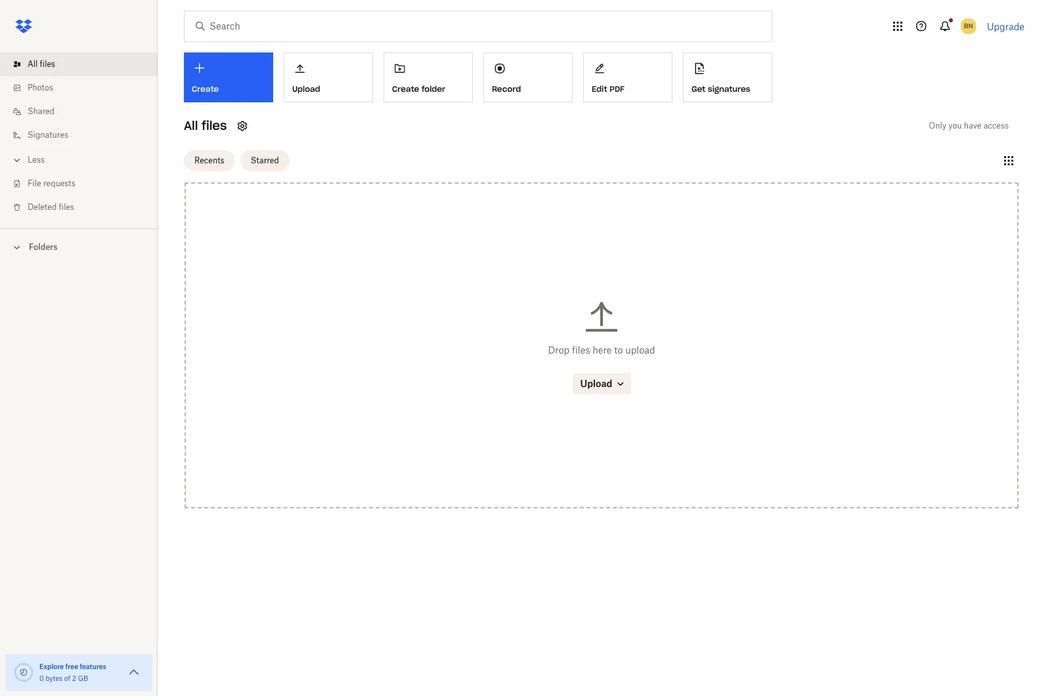 Task type: vqa. For each thing, say whether or not it's contained in the screenshot.
the leftmost build
no



Task type: locate. For each thing, give the bounding box(es) containing it.
upload
[[292, 84, 320, 94], [580, 379, 613, 390]]

1 vertical spatial all
[[184, 118, 198, 133]]

all up the recents
[[184, 118, 198, 133]]

all up photos
[[28, 59, 38, 69]]

photos
[[28, 83, 53, 93]]

drop files here to upload
[[548, 345, 655, 356]]

all
[[28, 59, 38, 69], [184, 118, 198, 133]]

deleted files
[[28, 202, 74, 212]]

1 horizontal spatial all files
[[184, 118, 227, 133]]

0 vertical spatial all files
[[28, 59, 55, 69]]

deleted
[[28, 202, 57, 212]]

record button
[[483, 53, 573, 102]]

files
[[40, 59, 55, 69], [202, 118, 227, 133], [59, 202, 74, 212], [572, 345, 590, 356]]

1 horizontal spatial create
[[392, 84, 419, 94]]

features
[[80, 663, 106, 671]]

all inside list item
[[28, 59, 38, 69]]

bn
[[964, 22, 973, 30]]

file requests link
[[11, 172, 158, 196]]

upgrade link
[[987, 21, 1025, 32]]

all files up the recents
[[184, 118, 227, 133]]

signatures
[[708, 84, 751, 94]]

explore free features 0 bytes of 2 gb
[[39, 663, 106, 683]]

0
[[39, 675, 44, 683]]

0 vertical spatial all
[[28, 59, 38, 69]]

list
[[0, 45, 158, 229]]

1 vertical spatial upload
[[580, 379, 613, 390]]

create inside popup button
[[192, 84, 219, 94]]

0 vertical spatial upload
[[292, 84, 320, 94]]

signatures
[[28, 130, 68, 140]]

files left here
[[572, 345, 590, 356]]

edit pdf
[[592, 84, 625, 94]]

0 horizontal spatial upload
[[292, 84, 320, 94]]

all files up photos
[[28, 59, 55, 69]]

deleted files link
[[11, 196, 158, 219]]

to
[[614, 345, 623, 356]]

get
[[692, 84, 706, 94]]

free
[[65, 663, 78, 671]]

only
[[929, 121, 947, 131]]

edit
[[592, 84, 607, 94]]

recents
[[194, 155, 224, 165]]

all files list item
[[0, 53, 158, 76]]

shared link
[[11, 100, 158, 123]]

0 horizontal spatial all files
[[28, 59, 55, 69]]

files right deleted
[[59, 202, 74, 212]]

upload inside upload popup button
[[292, 84, 320, 94]]

get signatures
[[692, 84, 751, 94]]

create
[[392, 84, 419, 94], [192, 84, 219, 94]]

1 horizontal spatial upload
[[580, 379, 613, 390]]

quota usage element
[[13, 663, 34, 684]]

shared
[[28, 106, 55, 116]]

files up photos
[[40, 59, 55, 69]]

starred
[[251, 155, 279, 165]]

less
[[28, 155, 45, 165]]

drop
[[548, 345, 570, 356]]

create folder button
[[384, 53, 473, 102]]

gb
[[78, 675, 88, 683]]

folder settings image
[[235, 118, 251, 134]]

0 horizontal spatial create
[[192, 84, 219, 94]]

only you have access
[[929, 121, 1009, 131]]

of
[[64, 675, 70, 683]]

all files
[[28, 59, 55, 69], [184, 118, 227, 133]]

0 horizontal spatial all
[[28, 59, 38, 69]]

get signatures button
[[683, 53, 772, 102]]

all files inside list item
[[28, 59, 55, 69]]

create inside button
[[392, 84, 419, 94]]

1 horizontal spatial all
[[184, 118, 198, 133]]



Task type: describe. For each thing, give the bounding box(es) containing it.
recents button
[[184, 150, 235, 171]]

create folder
[[392, 84, 445, 94]]

here
[[593, 345, 612, 356]]

list containing all files
[[0, 45, 158, 229]]

all files link
[[11, 53, 158, 76]]

upload button
[[572, 374, 631, 395]]

folders button
[[0, 237, 158, 257]]

bn button
[[958, 16, 979, 37]]

Search text field
[[210, 19, 745, 34]]

upgrade
[[987, 21, 1025, 32]]

files left folder settings icon in the left top of the page
[[202, 118, 227, 133]]

dropbox image
[[11, 13, 37, 39]]

create for create folder
[[392, 84, 419, 94]]

1 vertical spatial all files
[[184, 118, 227, 133]]

upload inside upload dropdown button
[[580, 379, 613, 390]]

edit pdf button
[[583, 53, 673, 102]]

folders
[[29, 242, 58, 252]]

pdf
[[610, 84, 625, 94]]

have
[[964, 121, 982, 131]]

2
[[72, 675, 76, 683]]

bytes
[[46, 675, 62, 683]]

upload button
[[284, 53, 373, 102]]

signatures link
[[11, 123, 158, 147]]

requests
[[43, 179, 75, 189]]

you
[[949, 121, 962, 131]]

create for create
[[192, 84, 219, 94]]

upload
[[625, 345, 655, 356]]

photos link
[[11, 76, 158, 100]]

record
[[492, 84, 521, 94]]

starred button
[[240, 150, 290, 171]]

folder
[[422, 84, 445, 94]]

explore
[[39, 663, 64, 671]]

access
[[984, 121, 1009, 131]]

files inside list item
[[40, 59, 55, 69]]

file
[[28, 179, 41, 189]]

less image
[[11, 154, 24, 167]]

file requests
[[28, 179, 75, 189]]

create button
[[184, 53, 273, 102]]



